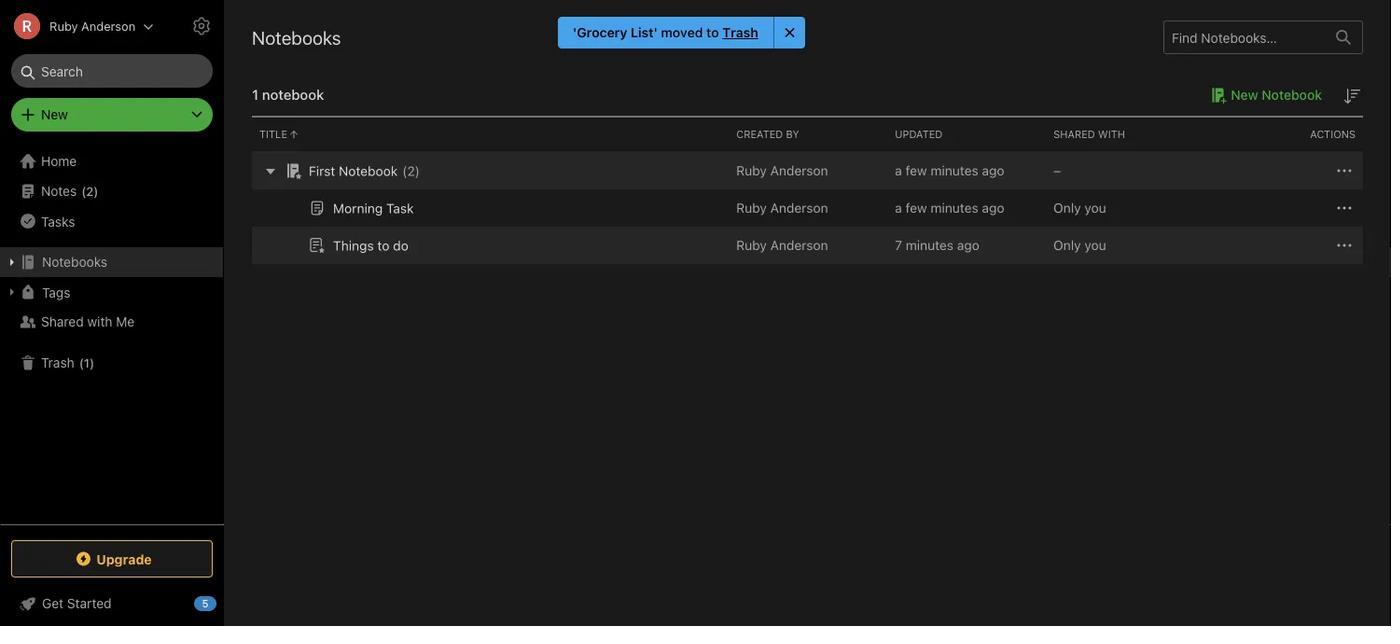 Task type: vqa. For each thing, say whether or not it's contained in the screenshot.
Only in Morning Task ROW
yes



Task type: describe. For each thing, give the bounding box(es) containing it.
' grocery list ' moved to trash
[[573, 25, 759, 40]]

only for 7 minutes ago
[[1054, 237, 1081, 253]]

shared with me
[[41, 314, 135, 329]]

) inside "first notebook" row
[[415, 163, 420, 178]]

things to do button
[[306, 234, 409, 257]]

expand tags image
[[5, 285, 20, 300]]

shared with button
[[1046, 118, 1205, 151]]

only for a few minutes ago
[[1054, 200, 1081, 216]]

started
[[67, 596, 112, 611]]

trash link
[[723, 24, 759, 41]]

notebook for new
[[1262, 87, 1322, 103]]

–
[[1054, 163, 1061, 178]]

Find Notebooks… text field
[[1165, 22, 1325, 52]]

first notebook ( 2 )
[[309, 163, 420, 178]]

ruby anderson inside account field
[[49, 19, 135, 33]]

tasks
[[41, 213, 75, 229]]

more actions image for –
[[1333, 160, 1356, 182]]

) for trash
[[90, 356, 94, 370]]

shared with
[[1054, 128, 1125, 140]]

few for only you
[[906, 200, 927, 216]]

ruby anderson for morning task row
[[736, 200, 828, 216]]

1 notebook
[[252, 86, 324, 103]]

by
[[786, 128, 800, 140]]

more actions image for only you
[[1333, 197, 1356, 219]]

ago for only you
[[982, 200, 1005, 216]]

shared
[[41, 314, 84, 329]]

more actions field for things to do
[[1333, 234, 1356, 257]]

anderson inside account field
[[81, 19, 135, 33]]

notebooks element
[[224, 0, 1391, 626]]

morning task button
[[306, 197, 414, 219]]

click to collapse image
[[217, 592, 231, 614]]

notebooks inside tree
[[42, 254, 107, 270]]

actions button
[[1205, 118, 1363, 151]]

list
[[631, 25, 654, 40]]

to inside button
[[377, 238, 390, 253]]

with
[[1098, 128, 1125, 140]]

moved
[[661, 25, 703, 40]]

a few minutes ago for only you
[[895, 200, 1005, 216]]

you for a few minutes ago
[[1085, 200, 1106, 216]]

ago for –
[[982, 163, 1005, 178]]

things to do 2 element
[[333, 238, 409, 253]]

things to do
[[333, 238, 409, 253]]

expand notebooks image
[[5, 255, 20, 270]]

title
[[259, 128, 287, 140]]

ruby for morning task row
[[736, 200, 767, 216]]

notebook
[[262, 86, 324, 103]]

morning task 1 element
[[333, 200, 414, 216]]

anderson for morning task row
[[770, 200, 828, 216]]

row group inside notebooks element
[[252, 152, 1363, 264]]

me
[[116, 314, 135, 329]]

Sort field
[[1341, 84, 1363, 107]]

minutes inside things to do row
[[906, 237, 954, 253]]

get
[[42, 596, 64, 611]]

sort options image
[[1341, 85, 1363, 107]]

things to do row
[[252, 227, 1363, 264]]

actions
[[1310, 128, 1356, 140]]

2 ' from the left
[[654, 25, 658, 40]]

1 inside notebooks element
[[252, 86, 258, 103]]

updated
[[895, 128, 943, 140]]

Account field
[[0, 7, 154, 45]]

ruby for "first notebook" row in the top of the page
[[736, 163, 767, 178]]

only you for 7 minutes ago
[[1054, 237, 1106, 253]]

minutes for only you
[[931, 200, 979, 216]]

a for only you
[[895, 200, 902, 216]]

do
[[393, 238, 409, 253]]

get started
[[42, 596, 112, 611]]

1 inside trash ( 1 )
[[84, 356, 90, 370]]

ruby for things to do row at the top of the page
[[736, 237, 767, 253]]

ruby inside account field
[[49, 19, 78, 33]]

things
[[333, 238, 374, 253]]



Task type: locate. For each thing, give the bounding box(es) containing it.
0 vertical spatial only you
[[1054, 200, 1106, 216]]

2 more actions image from the top
[[1333, 197, 1356, 219]]

updated button
[[888, 118, 1046, 151]]

1 down 'shared with me'
[[84, 356, 90, 370]]

morning
[[333, 200, 383, 216]]

1 vertical spatial few
[[906, 200, 927, 216]]

more actions image
[[1333, 160, 1356, 182], [1333, 197, 1356, 219]]

more actions image up more actions image on the right top of the page
[[1333, 197, 1356, 219]]

0 horizontal spatial notebook
[[339, 163, 398, 178]]

more actions field inside morning task row
[[1333, 197, 1356, 219]]

notebooks up tags
[[42, 254, 107, 270]]

2 a from the top
[[895, 200, 902, 216]]

more actions field inside things to do row
[[1333, 234, 1356, 257]]

1 a few minutes ago from the top
[[895, 163, 1005, 178]]

only inside morning task row
[[1054, 200, 1081, 216]]

anderson up search text box
[[81, 19, 135, 33]]

more actions image down actions
[[1333, 160, 1356, 182]]

1 vertical spatial trash
[[41, 355, 74, 370]]

notebook up the actions button
[[1262, 87, 1322, 103]]

1 vertical spatial more actions image
[[1333, 197, 1356, 219]]

more actions image inside morning task row
[[1333, 197, 1356, 219]]

only inside things to do row
[[1054, 237, 1081, 253]]

ruby inside "first notebook" row
[[736, 163, 767, 178]]

Help and Learning task checklist field
[[0, 589, 224, 619]]

0 vertical spatial 1
[[252, 86, 258, 103]]

few
[[906, 163, 927, 178], [906, 200, 927, 216]]

minutes
[[931, 163, 979, 178], [931, 200, 979, 216], [906, 237, 954, 253]]

created by button
[[729, 118, 888, 151]]

you inside things to do row
[[1085, 237, 1106, 253]]

to left trash link
[[707, 25, 719, 40]]

2 up task
[[407, 163, 415, 178]]

2 vertical spatial ago
[[957, 237, 980, 253]]

( for trash
[[79, 356, 84, 370]]

1 vertical spatial to
[[377, 238, 390, 253]]

tags
[[42, 284, 70, 300]]

home
[[41, 154, 77, 169]]

tasks button
[[0, 206, 223, 236]]

ruby
[[49, 19, 78, 33], [736, 163, 767, 178], [736, 200, 767, 216], [736, 237, 767, 253]]

more actions image
[[1333, 234, 1356, 257]]

0 horizontal spatial to
[[377, 238, 390, 253]]

a few minutes ago
[[895, 163, 1005, 178], [895, 200, 1005, 216]]

1 more actions field from the top
[[1333, 160, 1356, 182]]

ruby anderson inside morning task row
[[736, 200, 828, 216]]

new notebook button
[[1205, 84, 1322, 106]]

( for notes
[[81, 184, 86, 198]]

1 horizontal spatial 2
[[407, 163, 415, 178]]

notebooks link
[[0, 247, 223, 277]]

first
[[309, 163, 335, 178]]

1 horizontal spatial to
[[707, 25, 719, 40]]

( down 'shared with me'
[[79, 356, 84, 370]]

settings image
[[190, 15, 213, 37]]

created
[[736, 128, 783, 140]]

tree containing home
[[0, 147, 224, 523]]

1 only you from the top
[[1054, 200, 1106, 216]]

few up 7 minutes ago
[[906, 200, 927, 216]]

' left moved
[[654, 25, 658, 40]]

1 left notebook
[[252, 86, 258, 103]]

0 horizontal spatial trash
[[41, 355, 74, 370]]

5
[[202, 598, 209, 610]]

2 vertical spatial more actions field
[[1333, 234, 1356, 257]]

)
[[415, 163, 420, 178], [94, 184, 98, 198], [90, 356, 94, 370]]

a few minutes ago inside "first notebook" row
[[895, 163, 1005, 178]]

only you for a few minutes ago
[[1054, 200, 1106, 216]]

upgrade button
[[11, 540, 213, 578]]

new
[[1231, 87, 1258, 103], [41, 107, 68, 122]]

( right notes
[[81, 184, 86, 198]]

0 vertical spatial a
[[895, 163, 902, 178]]

new up the actions button
[[1231, 87, 1258, 103]]

0 vertical spatial more actions image
[[1333, 160, 1356, 182]]

More actions field
[[1333, 160, 1356, 182], [1333, 197, 1356, 219], [1333, 234, 1356, 257]]

0 horizontal spatial '
[[573, 25, 577, 40]]

1 horizontal spatial notebook
[[1262, 87, 1322, 103]]

0 horizontal spatial notebooks
[[42, 254, 107, 270]]

2 a few minutes ago from the top
[[895, 200, 1005, 216]]

0 vertical spatial (
[[402, 163, 407, 178]]

ruby down created
[[736, 163, 767, 178]]

ruby up search text box
[[49, 19, 78, 33]]

anderson inside "first notebook" row
[[770, 163, 828, 178]]

ruby anderson down morning task row
[[736, 237, 828, 253]]

morning task
[[333, 200, 414, 216]]

ruby inside morning task row
[[736, 200, 767, 216]]

trash down shared
[[41, 355, 74, 370]]

trash right moved
[[723, 25, 759, 40]]

0 vertical spatial you
[[1085, 200, 1106, 216]]

2 inside "first notebook" row
[[407, 163, 415, 178]]

1 vertical spatial minutes
[[931, 200, 979, 216]]

2 right notes
[[86, 184, 94, 198]]

1 vertical spatial 1
[[84, 356, 90, 370]]

ago inside "first notebook" row
[[982, 163, 1005, 178]]

2 only from the top
[[1054, 237, 1081, 253]]

0 vertical spatial notebooks
[[252, 26, 341, 48]]

notes ( 2 )
[[41, 183, 98, 199]]

0 vertical spatial 2
[[407, 163, 415, 178]]

1 vertical spatial notebook
[[339, 163, 398, 178]]

only you
[[1054, 200, 1106, 216], [1054, 237, 1106, 253]]

1
[[252, 86, 258, 103], [84, 356, 90, 370]]

0 horizontal spatial 2
[[86, 184, 94, 198]]

2 more actions field from the top
[[1333, 197, 1356, 219]]

ruby anderson for things to do row at the top of the page
[[736, 237, 828, 253]]

ruby down "first notebook" row in the top of the page
[[736, 200, 767, 216]]

) inside trash ( 1 )
[[90, 356, 94, 370]]

1 horizontal spatial trash
[[723, 25, 759, 40]]

1 more actions image from the top
[[1333, 160, 1356, 182]]

1 vertical spatial notebooks
[[42, 254, 107, 270]]

new inside button
[[1231, 87, 1258, 103]]

1 vertical spatial more actions field
[[1333, 197, 1356, 219]]

0 vertical spatial )
[[415, 163, 420, 178]]

Search text field
[[24, 54, 200, 88]]

1 vertical spatial a few minutes ago
[[895, 200, 1005, 216]]

None search field
[[24, 54, 200, 88]]

task
[[386, 200, 414, 216]]

1 horizontal spatial '
[[654, 25, 658, 40]]

row group
[[252, 152, 1363, 264]]

1 vertical spatial only you
[[1054, 237, 1106, 253]]

more actions field inside "first notebook" row
[[1333, 160, 1356, 182]]

trash
[[723, 25, 759, 40], [41, 355, 74, 370]]

notebook up morning task
[[339, 163, 398, 178]]

tree
[[0, 147, 224, 523]]

1 ' from the left
[[573, 25, 577, 40]]

trash ( 1 )
[[41, 355, 94, 370]]

few inside morning task row
[[906, 200, 927, 216]]

a inside row
[[895, 200, 902, 216]]

ruby anderson for "first notebook" row in the top of the page
[[736, 163, 828, 178]]

7 minutes ago
[[895, 237, 980, 253]]

1 horizontal spatial 1
[[252, 86, 258, 103]]

notebook inside "first notebook" row
[[339, 163, 398, 178]]

morning task row
[[252, 189, 1363, 227]]

a few minutes ago down the updated button
[[895, 163, 1005, 178]]

1 vertical spatial 2
[[86, 184, 94, 198]]

0 vertical spatial more actions field
[[1333, 160, 1356, 182]]

ruby anderson up search text box
[[49, 19, 135, 33]]

with
[[87, 314, 112, 329]]

minutes inside morning task row
[[931, 200, 979, 216]]

new button
[[11, 98, 213, 132]]

1 vertical spatial a
[[895, 200, 902, 216]]

few for –
[[906, 163, 927, 178]]

1 vertical spatial )
[[94, 184, 98, 198]]

row group containing ruby anderson
[[252, 152, 1363, 264]]

first notebook row
[[252, 152, 1363, 189]]

a few minutes ago up 7 minutes ago
[[895, 200, 1005, 216]]

1 vertical spatial you
[[1085, 237, 1106, 253]]

notebook
[[1262, 87, 1322, 103], [339, 163, 398, 178]]

more actions field for morning task
[[1333, 197, 1356, 219]]

0 horizontal spatial new
[[41, 107, 68, 122]]

0 vertical spatial ago
[[982, 163, 1005, 178]]

2 only you from the top
[[1054, 237, 1106, 253]]

you
[[1085, 200, 1106, 216], [1085, 237, 1106, 253]]

0 vertical spatial trash
[[723, 25, 759, 40]]

a up 7
[[895, 200, 902, 216]]

a down updated
[[895, 163, 902, 178]]

few inside "first notebook" row
[[906, 163, 927, 178]]

' left list
[[573, 25, 577, 40]]

1 vertical spatial new
[[41, 107, 68, 122]]

upgrade
[[96, 551, 152, 567]]

grocery
[[577, 25, 628, 40]]

anderson down morning task row
[[770, 237, 828, 253]]

(
[[402, 163, 407, 178], [81, 184, 86, 198], [79, 356, 84, 370]]

2 vertical spatial )
[[90, 356, 94, 370]]

ruby anderson inside things to do row
[[736, 237, 828, 253]]

( inside "first notebook" row
[[402, 163, 407, 178]]

tags button
[[0, 277, 223, 307]]

2 few from the top
[[906, 200, 927, 216]]

shared with me link
[[0, 307, 223, 337]]

you inside morning task row
[[1085, 200, 1106, 216]]

3 more actions field from the top
[[1333, 234, 1356, 257]]

1 horizontal spatial new
[[1231, 87, 1258, 103]]

new for new notebook
[[1231, 87, 1258, 103]]

notes
[[41, 183, 77, 199]]

only you inside things to do row
[[1054, 237, 1106, 253]]

) for notes
[[94, 184, 98, 198]]

( inside notes ( 2 )
[[81, 184, 86, 198]]

( up task
[[402, 163, 407, 178]]

1 horizontal spatial notebooks
[[252, 26, 341, 48]]

a
[[895, 163, 902, 178], [895, 200, 902, 216]]

7
[[895, 237, 902, 253]]

minutes up 7 minutes ago
[[931, 200, 979, 216]]

) inside notes ( 2 )
[[94, 184, 98, 198]]

arrow image
[[259, 160, 282, 182]]

anderson
[[81, 19, 135, 33], [770, 163, 828, 178], [770, 200, 828, 216], [770, 237, 828, 253]]

minutes inside "first notebook" row
[[931, 163, 979, 178]]

to left do
[[377, 238, 390, 253]]

ago
[[982, 163, 1005, 178], [982, 200, 1005, 216], [957, 237, 980, 253]]

new up "home"
[[41, 107, 68, 122]]

anderson down "first notebook" row in the top of the page
[[770, 200, 828, 216]]

a few minutes ago for –
[[895, 163, 1005, 178]]

only
[[1054, 200, 1081, 216], [1054, 237, 1081, 253]]

anderson for "first notebook" row in the top of the page
[[770, 163, 828, 178]]

new for new
[[41, 107, 68, 122]]

a few minutes ago inside morning task row
[[895, 200, 1005, 216]]

notebook for first
[[339, 163, 398, 178]]

2
[[407, 163, 415, 178], [86, 184, 94, 198]]

1 vertical spatial (
[[81, 184, 86, 198]]

created by
[[736, 128, 800, 140]]

more actions image inside "first notebook" row
[[1333, 160, 1356, 182]]

0 vertical spatial only
[[1054, 200, 1081, 216]]

2 vertical spatial minutes
[[906, 237, 954, 253]]

few down updated
[[906, 163, 927, 178]]

0 vertical spatial minutes
[[931, 163, 979, 178]]

notebooks up notebook
[[252, 26, 341, 48]]

shared
[[1054, 128, 1095, 140]]

anderson inside morning task row
[[770, 200, 828, 216]]

only you inside morning task row
[[1054, 200, 1106, 216]]

2 vertical spatial (
[[79, 356, 84, 370]]

0 vertical spatial notebook
[[1262, 87, 1322, 103]]

anderson down by
[[770, 163, 828, 178]]

1 few from the top
[[906, 163, 927, 178]]

1 only from the top
[[1054, 200, 1081, 216]]

0 vertical spatial few
[[906, 163, 927, 178]]

ago inside things to do row
[[957, 237, 980, 253]]

2 you from the top
[[1085, 237, 1106, 253]]

ago inside morning task row
[[982, 200, 1005, 216]]

0 vertical spatial to
[[707, 25, 719, 40]]

0 vertical spatial a few minutes ago
[[895, 163, 1005, 178]]

a inside "first notebook" row
[[895, 163, 902, 178]]

minutes right 7
[[906, 237, 954, 253]]

1 vertical spatial only
[[1054, 237, 1081, 253]]

1 you from the top
[[1085, 200, 1106, 216]]

to
[[707, 25, 719, 40], [377, 238, 390, 253]]

ruby down morning task row
[[736, 237, 767, 253]]

ruby anderson inside "first notebook" row
[[736, 163, 828, 178]]

ruby anderson down "first notebook" row in the top of the page
[[736, 200, 828, 216]]

1 vertical spatial ago
[[982, 200, 1005, 216]]

anderson inside things to do row
[[770, 237, 828, 253]]

minutes for –
[[931, 163, 979, 178]]

2 inside notes ( 2 )
[[86, 184, 94, 198]]

title button
[[252, 118, 729, 151]]

notebooks
[[252, 26, 341, 48], [42, 254, 107, 270]]

0 horizontal spatial 1
[[84, 356, 90, 370]]

1 a from the top
[[895, 163, 902, 178]]

minutes down the updated button
[[931, 163, 979, 178]]

ruby anderson
[[49, 19, 135, 33], [736, 163, 828, 178], [736, 200, 828, 216], [736, 237, 828, 253]]

( inside trash ( 1 )
[[79, 356, 84, 370]]

new inside popup button
[[41, 107, 68, 122]]

ruby inside things to do row
[[736, 237, 767, 253]]

notebook inside new notebook button
[[1262, 87, 1322, 103]]

a for –
[[895, 163, 902, 178]]

you for 7 minutes ago
[[1085, 237, 1106, 253]]

'
[[573, 25, 577, 40], [654, 25, 658, 40]]

0 vertical spatial new
[[1231, 87, 1258, 103]]

anderson for things to do row at the top of the page
[[770, 237, 828, 253]]

ruby anderson down by
[[736, 163, 828, 178]]

new notebook
[[1231, 87, 1322, 103]]

home link
[[0, 147, 224, 176]]



